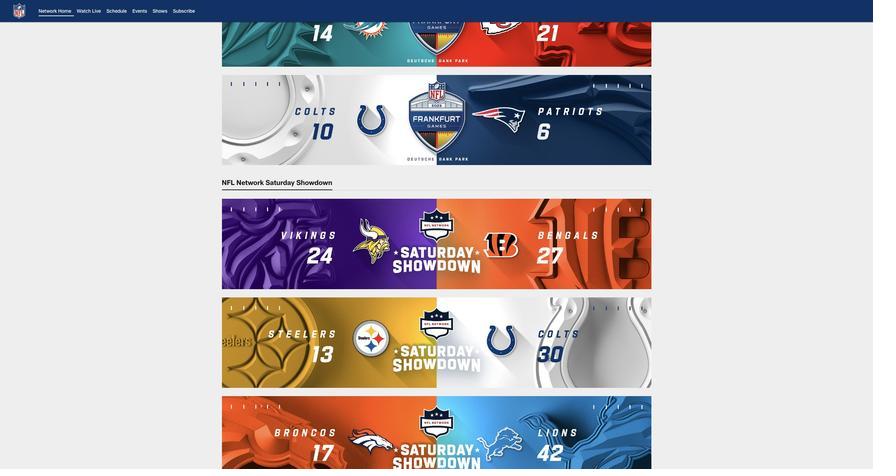 Task type: describe. For each thing, give the bounding box(es) containing it.
nfln_xgs_matchups_finaldendet image
[[222, 397, 652, 470]]

nfl
[[222, 181, 235, 187]]

network inside 'banner'
[[39, 9, 57, 14]]

nfln_xgs_patsvcoltsfinal image
[[222, 75, 652, 165]]

nfln_xgs_matchups_mincinfinal image
[[222, 199, 652, 290]]

events
[[132, 9, 147, 14]]

watch live link
[[77, 9, 101, 14]]

showdown
[[297, 181, 333, 187]]

watch live
[[77, 9, 101, 14]]

1 vertical spatial network
[[237, 181, 264, 187]]

saturday
[[266, 181, 295, 187]]

live
[[92, 9, 101, 14]]

network home link
[[39, 9, 71, 14]]

network home
[[39, 9, 71, 14]]

banner containing network home
[[0, 0, 874, 22]]



Task type: locate. For each thing, give the bounding box(es) containing it.
0 horizontal spatial network
[[39, 9, 57, 14]]

nfl network saturday showdown
[[222, 181, 333, 187]]

watch
[[77, 9, 91, 14]]

events link
[[132, 9, 147, 14]]

home
[[58, 9, 71, 14]]

subscribe
[[173, 9, 195, 14]]

schedule
[[107, 9, 127, 14]]

1 horizontal spatial network
[[237, 181, 264, 187]]

schedule link
[[107, 9, 127, 14]]

nfln_xgs_dolphinschiefsfinal image
[[222, 0, 652, 67]]

banner
[[0, 0, 874, 22]]

subscribe link
[[173, 9, 195, 14]]

nfl shield image
[[11, 3, 28, 19]]

network right nfl
[[237, 181, 264, 187]]

nfln_xgs_matchups_finalpitind image
[[222, 298, 652, 389]]

shows link
[[153, 9, 168, 14]]

0 vertical spatial network
[[39, 9, 57, 14]]

network
[[39, 9, 57, 14], [237, 181, 264, 187]]

shows
[[153, 9, 168, 14]]

network left home at top
[[39, 9, 57, 14]]



Task type: vqa. For each thing, say whether or not it's contained in the screenshot.
"Network" in banner
yes



